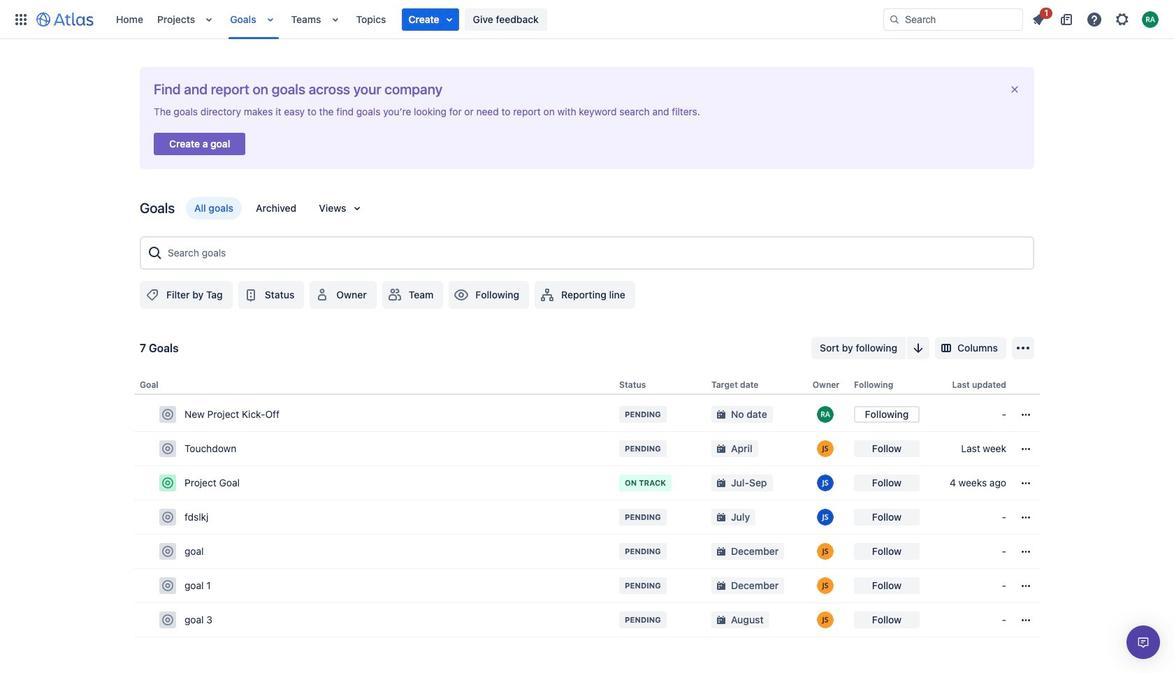 Task type: vqa. For each thing, say whether or not it's contained in the screenshot.
notifications image
yes



Task type: locate. For each thing, give the bounding box(es) containing it.
5 more icon image from the top
[[1018, 543, 1035, 560]]

reverse sort order image
[[910, 340, 927, 357]]

list item
[[1027, 5, 1053, 30], [402, 8, 459, 30]]

0 horizontal spatial list item
[[402, 8, 459, 30]]

7 more icon image from the top
[[1018, 612, 1035, 629]]

fdslkj image
[[162, 512, 173, 523]]

6 more icon image from the top
[[1018, 578, 1035, 594]]

4 more icon image from the top
[[1018, 509, 1035, 526]]

following image
[[453, 287, 470, 303]]

help image
[[1087, 11, 1103, 28]]

2 more icon image from the top
[[1018, 441, 1035, 457]]

list
[[109, 0, 884, 39], [1027, 5, 1166, 30]]

more icon image
[[1018, 406, 1035, 423], [1018, 441, 1035, 457], [1018, 475, 1035, 492], [1018, 509, 1035, 526], [1018, 543, 1035, 560], [1018, 578, 1035, 594], [1018, 612, 1035, 629]]

1 horizontal spatial list
[[1027, 5, 1166, 30]]

1 more icon image from the top
[[1018, 406, 1035, 423]]

banner
[[0, 0, 1175, 39]]

project goal image
[[162, 478, 173, 489]]

more icon image for goal icon
[[1018, 543, 1035, 560]]

list item inside list
[[402, 8, 459, 30]]

label image
[[144, 287, 161, 303]]

top element
[[8, 0, 884, 39]]

search goals image
[[147, 245, 164, 262]]

more icon image for touchdown icon
[[1018, 441, 1035, 457]]

None search field
[[884, 8, 1024, 30]]

account image
[[1143, 11, 1159, 28]]

3 more icon image from the top
[[1018, 475, 1035, 492]]

1 horizontal spatial list item
[[1027, 5, 1053, 30]]



Task type: describe. For each thing, give the bounding box(es) containing it.
more icon image for fdslkj image
[[1018, 509, 1035, 526]]

open intercom messenger image
[[1136, 634, 1152, 651]]

new project kick-off image
[[162, 409, 173, 420]]

notifications image
[[1031, 11, 1048, 28]]

more options image
[[1015, 340, 1032, 357]]

Search field
[[884, 8, 1024, 30]]

close banner image
[[1010, 84, 1021, 95]]

Search goals field
[[164, 241, 1028, 266]]

goal 1 image
[[162, 580, 173, 592]]

touchdown image
[[162, 443, 173, 455]]

more icon image for new project kick-off icon
[[1018, 406, 1035, 423]]

more icon image for goal 1 icon
[[1018, 578, 1035, 594]]

more icon image for project goal image
[[1018, 475, 1035, 492]]

goal 3 image
[[162, 615, 173, 626]]

status image
[[242, 287, 259, 303]]

settings image
[[1115, 11, 1131, 28]]

0 horizontal spatial list
[[109, 0, 884, 39]]

more icon image for goal 3 image
[[1018, 612, 1035, 629]]

goal image
[[162, 546, 173, 557]]

switch to... image
[[13, 11, 29, 28]]

search image
[[889, 14, 901, 25]]



